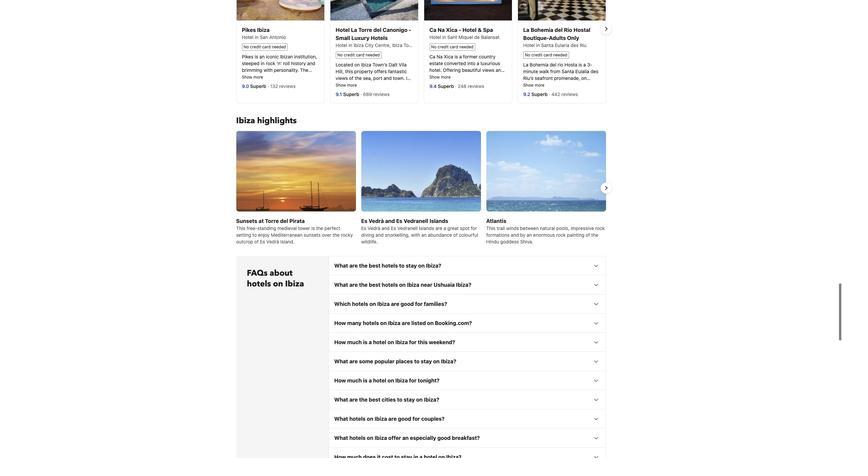 Task type: locate. For each thing, give the bounding box(es) containing it.
needed for hostal
[[553, 52, 567, 57]]

1 best from the top
[[369, 263, 380, 269]]

0 horizontal spatial des
[[571, 42, 579, 48]]

in inside pikes ibiza hotel in san antonio
[[255, 34, 259, 40]]

hotel inside dropdown button
[[373, 378, 386, 384]]

1 vertical spatial with
[[523, 95, 532, 101]]

of down great
[[453, 232, 458, 238]]

1 horizontal spatial with
[[411, 232, 420, 238]]

next image
[[602, 25, 610, 33], [602, 184, 610, 192]]

next image inside ibiza highlights section
[[602, 184, 610, 192]]

xica inside ca na xica is a former country estate converted into a luxurious hotel. offering beautiful views and a swimming pool, its spacious, stylish suites all have private terraces or balconies.
[[444, 54, 453, 59]]

3 how from the top
[[334, 378, 346, 384]]

ca inside ca na xica is a former country estate converted into a luxurious hotel. offering beautiful views and a swimming pool, its spacious, stylish suites all have private terraces or balconies.
[[429, 54, 435, 59]]

2 how from the top
[[334, 340, 346, 346]]

3 what from the top
[[334, 359, 348, 365]]

what
[[334, 263, 348, 269], [334, 282, 348, 288], [334, 359, 348, 365], [334, 397, 348, 403], [334, 416, 348, 422], [334, 435, 348, 441]]

1 vertical spatial views
[[336, 75, 348, 81]]

about
[[270, 268, 293, 279]]

rated superb element for ca na xica - hotel & spa
[[438, 83, 455, 89]]

1 vertical spatial stay
[[421, 359, 432, 365]]

show more for ca na xica - hotel & spa
[[429, 75, 451, 80]]

much down many
[[347, 340, 362, 346]]

hotel inside dropdown button
[[373, 340, 386, 346]]

bohemia up walk
[[530, 62, 549, 68]]

promenade,
[[554, 75, 580, 81]]

0 vertical spatial pikes
[[242, 27, 256, 33]]

to for what are some popular places to stay on ibiza?
[[414, 359, 420, 365]]

la for is
[[523, 62, 528, 68]]

0 vertical spatial next image
[[602, 25, 610, 33]]

the inside the pikes is not exactly the hotel, but rather a temple, full of genius energy accumulated through...
[[285, 74, 292, 80]]

islands
[[430, 218, 448, 224], [419, 226, 434, 231]]

torre up standing
[[265, 218, 279, 224]]

show more button up conditioned
[[336, 82, 357, 88]]

2 - from the left
[[459, 27, 461, 33]]

views inside ca na xica is a former country estate converted into a luxurious hotel. offering beautiful views and a swimming pool, its spacious, stylish suites all have private terraces or balconies.
[[482, 67, 494, 73]]

'n'
[[277, 60, 282, 66]]

0 vertical spatial how
[[334, 320, 346, 326]]

more up conditioned
[[347, 83, 357, 88]]

stylish inside la bohemia del rio hosta is a 3- minute walk from santa eulalia des riu's seafront promenade, on ibiza's east coast. it offers stylish rooms and an attractive garden with a pool.
[[581, 82, 595, 88]]

0 horizontal spatial this
[[236, 226, 245, 231]]

ibiza highlights section
[[231, 131, 611, 251]]

1 horizontal spatial santa
[[562, 69, 574, 74]]

show for ca na xica - hotel & spa
[[429, 75, 440, 80]]

0 horizontal spatial this
[[345, 69, 353, 74]]

no for ca na xica - hotel & spa
[[431, 44, 437, 49]]

1 vertical spatial good
[[398, 416, 411, 422]]

0 horizontal spatial it
[[406, 75, 409, 81]]

2 vertical spatial pikes
[[242, 74, 253, 80]]

ibiza? inside what are the best hotels to stay on ibiza? dropdown button
[[426, 263, 441, 269]]

which
[[334, 301, 351, 307]]

card for del
[[544, 52, 552, 57]]

1 vertical spatial des
[[591, 69, 598, 74]]

hotel
[[373, 340, 386, 346], [373, 378, 386, 384]]

ibiza? down weekend?
[[441, 359, 456, 365]]

is up "sunsets"
[[311, 226, 315, 231]]

on left offer
[[367, 435, 373, 441]]

0 vertical spatial des
[[571, 42, 579, 48]]

card for torre
[[356, 52, 364, 57]]

much down some
[[347, 378, 362, 384]]

good inside 'what hotels on ibiza are good for couples?' dropdown button
[[398, 416, 411, 422]]

torre inside sunsets at torre del pirata this free-standing medieval tower is the perfect setting to enjoy mediterranean sunsets over the rocky outcrop of es vedrà island.
[[265, 218, 279, 224]]

an inside pikes is an iconic ibizan institution, steeped in rock 'n' roll history and brimming with personality.
[[259, 54, 265, 59]]

no
[[244, 44, 249, 49], [431, 44, 437, 49], [337, 52, 343, 57], [525, 52, 530, 57]]

1 vertical spatial it
[[563, 82, 566, 88]]

more for hotel la torre del canonigo - small luxury hotels
[[347, 83, 357, 88]]

views inside located on ibiza town's dalt vila hill, this property offers fantastic views of the sea, port and town. it offers late breakfast and air- conditioned rooms.
[[336, 75, 348, 81]]

of down enjoy
[[254, 239, 259, 245]]

pikes inside pikes is an iconic ibizan institution, steeped in rock 'n' roll history and brimming with personality.
[[242, 54, 253, 59]]

the inside 'dropdown button'
[[359, 397, 368, 403]]

on right faqs
[[273, 279, 283, 290]]

ibiza? inside what are the best cities to stay on ibiza? 'dropdown button'
[[424, 397, 439, 403]]

na down ca na xica - hotel & spa, hotel in sant miquel de balansat image
[[438, 27, 445, 33]]

0 vertical spatial it
[[406, 75, 409, 81]]

full
[[278, 81, 284, 86]]

1 horizontal spatial rock
[[556, 232, 566, 238]]

la inside hotel la torre del canonigo - small luxury hotels hotel in ibiza city centre, ibiza town
[[351, 27, 357, 33]]

1 vertical spatial best
[[369, 282, 380, 288]]

offers up conditioned
[[336, 82, 348, 88]]

0 vertical spatial with
[[264, 67, 273, 73]]

on down eulalia
[[581, 75, 587, 81]]

is inside the pikes is not exactly the hotel, but rather a temple, full of genius energy accumulated through...
[[255, 74, 258, 80]]

xica for is
[[444, 54, 453, 59]]

2 vertical spatial vedrà
[[266, 239, 279, 245]]

a up the converted
[[459, 54, 462, 59]]

reviews for antonio
[[279, 83, 296, 89]]

stay inside 'dropdown button'
[[404, 397, 415, 403]]

hotel
[[336, 27, 350, 33], [463, 27, 477, 33], [242, 34, 253, 40], [429, 34, 441, 40], [336, 42, 347, 48], [523, 42, 535, 48]]

how for how many hotels on ibiza are listed on booking.com?
[[334, 320, 346, 326]]

xica
[[446, 27, 457, 33], [444, 54, 453, 59]]

na inside ca na xica is a former country estate converted into a luxurious hotel. offering beautiful views and a swimming pool, its spacious, stylish suites all have private terraces or balconies.
[[437, 54, 443, 59]]

2 vertical spatial how
[[334, 378, 346, 384]]

show more button down hotel.
[[429, 74, 451, 80]]

1 vertical spatial how
[[334, 340, 346, 346]]

sant
[[447, 34, 457, 40]]

riu's
[[523, 75, 534, 81]]

from 132 reviews element
[[268, 83, 297, 89]]

la up 'boutique-'
[[523, 27, 529, 33]]

pikes for is
[[242, 54, 253, 59]]

atlantis image
[[486, 131, 606, 251]]

to right places
[[414, 359, 420, 365]]

on down the tonight?
[[416, 397, 423, 403]]

on up cities
[[388, 378, 394, 384]]

on up near
[[418, 263, 425, 269]]

2 pikes from the top
[[242, 54, 253, 59]]

1 vertical spatial much
[[347, 378, 362, 384]]

this
[[345, 69, 353, 74], [418, 340, 428, 346]]

outcrop
[[236, 239, 253, 245]]

town
[[404, 42, 415, 48]]

1 vertical spatial this
[[418, 340, 428, 346]]

0 horizontal spatial -
[[409, 27, 411, 33]]

how for how much is a hotel on ibiza for this weekend?
[[334, 340, 346, 346]]

1 vertical spatial xica
[[444, 54, 453, 59]]

what for what hotels on ibiza offer an especially good breakfast?
[[334, 435, 348, 441]]

0 vertical spatial santa
[[541, 42, 554, 48]]

it inside la bohemia del rio hosta is a 3- minute walk from santa eulalia des riu's seafront promenade, on ibiza's east coast. it offers stylish rooms and an attractive garden with a pool.
[[563, 82, 566, 88]]

best for what are the best hotels on ibiza near ushuaia ibiza?
[[369, 282, 380, 288]]

what inside 'dropdown button'
[[334, 397, 348, 403]]

santa down adults
[[541, 42, 554, 48]]

from 689 reviews element
[[361, 91, 391, 97]]

atlantis
[[486, 218, 506, 224]]

1 vertical spatial vedranell
[[397, 226, 418, 231]]

0 vertical spatial islands
[[430, 218, 448, 224]]

1 vertical spatial bohemia
[[530, 62, 549, 68]]

es
[[361, 218, 367, 224], [396, 218, 402, 224], [361, 226, 366, 231], [391, 226, 396, 231], [260, 239, 265, 245]]

best inside 'dropdown button'
[[369, 397, 380, 403]]

island.
[[280, 239, 295, 245]]

pikes ibiza hotel in san antonio
[[242, 27, 286, 40]]

stay
[[406, 263, 417, 269], [421, 359, 432, 365], [404, 397, 415, 403]]

in left the "sant"
[[442, 34, 446, 40]]

- inside ca na xica - hotel & spa hotel in sant miquel de balansat
[[459, 27, 461, 33]]

2 this from the left
[[486, 226, 495, 231]]

0 vertical spatial bohemia
[[531, 27, 553, 33]]

2 vertical spatial good
[[437, 435, 451, 441]]

iconic
[[266, 54, 279, 59]]

1 hotel from the top
[[373, 340, 386, 346]]

what for what hotels on ibiza are good for couples?
[[334, 416, 348, 422]]

1 what from the top
[[334, 263, 348, 269]]

del up from in the top of the page
[[550, 62, 556, 68]]

atlantis this trail winds between natural pools, impressive rock formations and by an enormous rock painting of the hindu goddess shiva.
[[486, 218, 605, 245]]

an right offer
[[402, 435, 409, 441]]

winds
[[506, 226, 519, 231]]

1 vertical spatial na
[[437, 54, 443, 59]]

card down the "sant"
[[450, 44, 458, 49]]

tonight?
[[418, 378, 440, 384]]

breakfast?
[[452, 435, 480, 441]]

superb down east
[[532, 91, 548, 97]]

garden
[[576, 89, 591, 94]]

and inside la bohemia del rio hosta is a 3- minute walk from santa eulalia des riu's seafront promenade, on ibiza's east coast. it offers stylish rooms and an attractive garden with a pool.
[[538, 89, 546, 94]]

1 this from the left
[[236, 226, 245, 231]]

to down free-
[[252, 232, 257, 238]]

1 horizontal spatial views
[[482, 67, 494, 73]]

show for hotel la torre del canonigo - small luxury hotels
[[336, 83, 346, 88]]

on inside 'dropdown button'
[[416, 397, 423, 403]]

at
[[259, 218, 264, 224]]

no credit card needed for hotel
[[244, 44, 286, 49]]

weekend?
[[429, 340, 455, 346]]

offers down "promenade,"
[[567, 82, 580, 88]]

credit for ibiza
[[250, 44, 261, 49]]

hotel down 'boutique-'
[[523, 42, 535, 48]]

credit down san
[[250, 44, 261, 49]]

1 pikes from the top
[[242, 27, 256, 33]]

3 best from the top
[[369, 397, 380, 403]]

stylish up garden
[[581, 82, 595, 88]]

stay up what are the best hotels on ibiza near ushuaia ibiza?
[[406, 263, 417, 269]]

rock down pools,
[[556, 232, 566, 238]]

to for what are the best cities to stay on ibiza?
[[397, 397, 402, 403]]

ibiza inside faqs about hotels on ibiza
[[285, 279, 304, 290]]

how for how much is a hotel on ibiza for tonight?
[[334, 378, 346, 384]]

pool,
[[456, 74, 467, 80]]

in left san
[[255, 34, 259, 40]]

card
[[262, 44, 271, 49], [450, 44, 458, 49], [356, 52, 364, 57], [544, 52, 552, 57]]

next image inside "hotels on ibiza that you can book without a credit card" region
[[602, 25, 610, 33]]

1 horizontal spatial this
[[486, 226, 495, 231]]

exactly
[[268, 74, 283, 80]]

rated superb element down late
[[343, 91, 361, 97]]

the down impressive
[[591, 232, 598, 238]]

sea,
[[363, 75, 372, 81]]

ibiza? right ushuaia
[[456, 282, 471, 288]]

3 pikes from the top
[[242, 74, 253, 80]]

9.2
[[523, 91, 530, 97]]

the down what are the best hotels to stay on ibiza?
[[359, 282, 368, 288]]

0 vertical spatial ca
[[429, 27, 436, 33]]

no credit card needed for del
[[525, 52, 567, 57]]

an down coast.
[[547, 89, 553, 94]]

santa inside la bohemia del rio hostal boutique-adults only hotel in santa eularia des riu
[[541, 42, 554, 48]]

1 horizontal spatial it
[[563, 82, 566, 88]]

good right especially
[[437, 435, 451, 441]]

sunsets
[[304, 232, 321, 238]]

2 next image from the top
[[602, 184, 610, 192]]

rated superb element
[[250, 83, 268, 89], [438, 83, 455, 89], [343, 91, 361, 97], [532, 91, 549, 97]]

trail
[[497, 226, 505, 231]]

superb down late
[[343, 91, 359, 97]]

reviews for -
[[373, 91, 390, 97]]

ibizan
[[280, 54, 293, 59]]

of right full
[[285, 81, 290, 86]]

good
[[401, 301, 414, 307], [398, 416, 411, 422], [437, 435, 451, 441]]

1 vertical spatial pikes
[[242, 54, 253, 59]]

0 horizontal spatial santa
[[541, 42, 554, 48]]

what are some popular places to stay on ibiza? button
[[329, 352, 606, 371]]

credit for bohemia
[[531, 52, 542, 57]]

of inside located on ibiza town's dalt vila hill, this property offers fantastic views of the sea, port and town. it offers late breakfast and air- conditioned rooms.
[[349, 75, 354, 81]]

personality.
[[274, 67, 299, 73]]

show for pikes ibiza
[[242, 75, 252, 80]]

1 vertical spatial rock
[[595, 226, 605, 231]]

of up late
[[349, 75, 354, 81]]

it inside located on ibiza town's dalt vila hill, this property offers fantastic views of the sea, port and town. it offers late breakfast and air- conditioned rooms.
[[406, 75, 409, 81]]

rock
[[266, 60, 275, 66], [595, 226, 605, 231], [556, 232, 566, 238]]

ibiza? for what are the best hotels to stay on ibiza?
[[426, 263, 441, 269]]

0 vertical spatial xica
[[446, 27, 457, 33]]

9.4 superb 248 reviews
[[429, 83, 486, 89]]

1 vertical spatial santa
[[562, 69, 574, 74]]

how inside dropdown button
[[334, 320, 346, 326]]

rio
[[564, 27, 572, 33]]

hotels inside the what hotels on ibiza offer an especially good breakfast? dropdown button
[[349, 435, 366, 441]]

best down what are the best hotels to stay on ibiza?
[[369, 282, 380, 288]]

with inside es vedrà and es vedranell islands es vedrà and es vedranell islands are a great spot for diving and snorkelling, with an abundance of colourful wildlife.
[[411, 232, 420, 238]]

credit for na
[[438, 44, 449, 49]]

it
[[406, 75, 409, 81], [563, 82, 566, 88]]

on
[[354, 62, 360, 68], [581, 75, 587, 81], [418, 263, 425, 269], [273, 279, 283, 290], [399, 282, 406, 288], [369, 301, 376, 307], [380, 320, 387, 326], [427, 320, 434, 326], [388, 340, 394, 346], [433, 359, 440, 365], [388, 378, 394, 384], [416, 397, 423, 403], [367, 416, 373, 422], [367, 435, 373, 441]]

ibiza? up near
[[426, 263, 441, 269]]

on inside located on ibiza town's dalt vila hill, this property offers fantastic views of the sea, port and town. it offers late breakfast and air- conditioned rooms.
[[354, 62, 360, 68]]

to up what are the best hotels on ibiza near ushuaia ibiza?
[[399, 263, 405, 269]]

antonio
[[269, 34, 286, 40]]

luxury
[[351, 35, 369, 41]]

a down some
[[369, 378, 372, 384]]

superb for hotel la torre del canonigo - small luxury hotels
[[343, 91, 359, 97]]

2 ca from the top
[[429, 54, 435, 59]]

balconies.
[[454, 87, 477, 93]]

rooms
[[523, 89, 537, 94]]

no up located
[[337, 52, 343, 57]]

scored 9.2 element
[[523, 91, 532, 97]]

ibiza? up "couples?" at the bottom right of page
[[424, 397, 439, 403]]

in down small
[[349, 42, 352, 48]]

na for -
[[438, 27, 445, 33]]

is inside sunsets at torre del pirata this free-standing medieval tower is the perfect setting to enjoy mediterranean sunsets over the rocky outcrop of es vedrà island.
[[311, 226, 315, 231]]

bohemia
[[531, 27, 553, 33], [530, 62, 549, 68]]

is up the converted
[[455, 54, 458, 59]]

1 horizontal spatial stylish
[[581, 82, 595, 88]]

es vedrà and es vedranell islands image
[[361, 131, 481, 251]]

del up 'hotels'
[[373, 27, 381, 33]]

needed down city
[[366, 52, 380, 57]]

no credit card needed down the "sant"
[[431, 44, 474, 49]]

hotels
[[382, 263, 398, 269], [247, 279, 271, 290], [382, 282, 398, 288], [352, 301, 368, 307], [363, 320, 379, 326], [349, 416, 366, 422], [349, 435, 366, 441]]

sunsets
[[236, 218, 257, 224]]

1 much from the top
[[347, 340, 362, 346]]

2 vertical spatial with
[[411, 232, 420, 238]]

no for hotel la torre del canonigo - small luxury hotels
[[337, 52, 343, 57]]

superb for ca na xica - hotel & spa
[[438, 83, 454, 89]]

stay for cities
[[404, 397, 415, 403]]

next image for ibiza highlights section
[[602, 184, 610, 192]]

needed down the antonio on the top of page
[[272, 44, 286, 49]]

is up some
[[363, 340, 367, 346]]

show up the rather
[[242, 75, 252, 80]]

2 best from the top
[[369, 282, 380, 288]]

on up property
[[354, 62, 360, 68]]

a right the rather
[[256, 81, 259, 86]]

0 vertical spatial stay
[[406, 263, 417, 269]]

an inside dropdown button
[[402, 435, 409, 441]]

rock right impressive
[[595, 226, 605, 231]]

show down hotel.
[[429, 75, 440, 80]]

rated superb element down not
[[250, 83, 268, 89]]

views down luxurious
[[482, 67, 494, 73]]

is left not
[[255, 74, 258, 80]]

no credit card needed up walk
[[525, 52, 567, 57]]

hotels on ibiza that you can book without a credit card region
[[231, 0, 611, 104]]

centre,
[[375, 42, 391, 48]]

1 - from the left
[[409, 27, 411, 33]]

sunsets at torre del pirata this free-standing medieval tower is the perfect setting to enjoy mediterranean sunsets over the rocky outcrop of es vedrà island.
[[236, 218, 353, 245]]

credit up located
[[344, 52, 355, 57]]

coast.
[[549, 82, 562, 88]]

ibiza inside dropdown button
[[395, 378, 408, 384]]

ca for is
[[429, 54, 435, 59]]

0 vertical spatial hotel
[[373, 340, 386, 346]]

1 horizontal spatial torre
[[358, 27, 372, 33]]

temple,
[[260, 81, 276, 86]]

this inside sunsets at torre del pirata this free-standing medieval tower is the perfect setting to enjoy mediterranean sunsets over the rocky outcrop of es vedrà island.
[[236, 226, 245, 231]]

0 vertical spatial best
[[369, 263, 380, 269]]

1 ca from the top
[[429, 27, 436, 33]]

ibiza
[[257, 27, 270, 33], [354, 42, 364, 48], [392, 42, 402, 48], [361, 62, 371, 68], [236, 115, 255, 126], [285, 279, 304, 290], [407, 282, 419, 288], [377, 301, 390, 307], [388, 320, 401, 326], [395, 340, 408, 346], [395, 378, 408, 384], [375, 416, 387, 422], [375, 435, 387, 441]]

of down impressive
[[586, 232, 590, 238]]

scored 9.0 element
[[242, 83, 250, 89]]

na up estate at the top right
[[437, 54, 443, 59]]

0 vertical spatial views
[[482, 67, 494, 73]]

good inside which hotels on ibiza are good for families? dropdown button
[[401, 301, 414, 307]]

xica for -
[[446, 27, 457, 33]]

hotels inside 'what hotels on ibiza are good for couples?' dropdown button
[[349, 416, 366, 422]]

0 horizontal spatial stylish
[[429, 81, 443, 86]]

ca inside ca na xica - hotel & spa hotel in sant miquel de balansat
[[429, 27, 436, 33]]

1 vertical spatial ca
[[429, 54, 435, 59]]

0 horizontal spatial views
[[336, 75, 348, 81]]

2 hotel from the top
[[373, 378, 386, 384]]

1 next image from the top
[[602, 25, 610, 33]]

best
[[369, 263, 380, 269], [369, 282, 380, 288], [369, 397, 380, 403]]

what hotels on ibiza offer an especially good breakfast?
[[334, 435, 480, 441]]

many
[[347, 320, 362, 326]]

scored 9.4 element
[[429, 83, 438, 89]]

1 horizontal spatial -
[[459, 27, 461, 33]]

the down personality.
[[285, 74, 292, 80]]

show more for la bohemia del rio hostal boutique-adults only
[[523, 83, 544, 88]]

ibiza inside dropdown button
[[395, 340, 408, 346]]

no credit card needed down city
[[337, 52, 380, 57]]

2 what from the top
[[334, 282, 348, 288]]

0 vertical spatial much
[[347, 340, 362, 346]]

torre for standing
[[265, 218, 279, 224]]

no credit card needed for xica
[[431, 44, 474, 49]]

la bohemia del rio hosta is a 3- minute walk from santa eulalia des riu's seafront promenade, on ibiza's east coast. it offers stylish rooms and an attractive garden with a pool.
[[523, 62, 598, 101]]

pikes ibiza, hotel in san antonio image
[[237, 0, 324, 20]]

1 vertical spatial next image
[[602, 184, 610, 192]]

no credit card needed down san
[[244, 44, 286, 49]]

scored 9.1 element
[[336, 91, 343, 97]]

2 horizontal spatial offers
[[567, 82, 580, 88]]

5 what from the top
[[334, 416, 348, 422]]

0 horizontal spatial torre
[[265, 218, 279, 224]]

with up not
[[264, 67, 273, 73]]

4 what from the top
[[334, 397, 348, 403]]

much inside dropdown button
[[347, 378, 362, 384]]

to inside sunsets at torre del pirata this free-standing medieval tower is the perfect setting to enjoy mediterranean sunsets over the rocky outcrop of es vedrà island.
[[252, 232, 257, 238]]

des down the only
[[571, 42, 579, 48]]

some
[[359, 359, 373, 365]]

2 horizontal spatial rock
[[595, 226, 605, 231]]

0 vertical spatial torre
[[358, 27, 372, 33]]

is up eulalia
[[579, 62, 582, 68]]

what are the best cities to stay on ibiza? button
[[329, 391, 606, 409]]

credit down 'boutique-'
[[531, 52, 542, 57]]

rock inside pikes is an iconic ibizan institution, steeped in rock 'n' roll history and brimming with personality.
[[266, 60, 275, 66]]

show for la bohemia del rio hostal boutique-adults only
[[523, 83, 534, 88]]

an inside la bohemia del rio hosta is a 3- minute walk from santa eulalia des riu's seafront promenade, on ibiza's east coast. it offers stylish rooms and an attractive garden with a pool.
[[547, 89, 553, 94]]

views down hill,
[[336, 75, 348, 81]]

show more down hotel.
[[429, 75, 451, 80]]

la inside la bohemia del rio hosta is a 3- minute walk from santa eulalia des riu's seafront promenade, on ibiza's east coast. it offers stylish rooms and an attractive garden with a pool.
[[523, 62, 528, 68]]

superb for pikes ibiza
[[250, 83, 266, 89]]

how inside dropdown button
[[334, 340, 346, 346]]

this up setting
[[236, 226, 245, 231]]

2 horizontal spatial with
[[523, 95, 532, 101]]

0 vertical spatial rock
[[266, 60, 275, 66]]

the inside atlantis this trail winds between natural pools, impressive rock formations and by an enormous rock painting of the hindu goddess shiva.
[[591, 232, 598, 238]]

xica up the "sant"
[[446, 27, 457, 33]]

1 vertical spatial torre
[[265, 218, 279, 224]]

del
[[373, 27, 381, 33], [555, 27, 563, 33], [550, 62, 556, 68], [280, 218, 288, 224]]

hotel la torre del canonigo - small luxury hotels, hotel in ibiza town image
[[330, 0, 418, 20]]

6 what from the top
[[334, 435, 348, 441]]

how much is a hotel on ibiza for tonight?
[[334, 378, 440, 384]]

an right by
[[527, 232, 532, 238]]

show more button for la bohemia del rio hostal boutique-adults only
[[523, 82, 544, 88]]

over
[[322, 232, 331, 238]]

1 how from the top
[[334, 320, 346, 326]]

on down what are the best cities to stay on ibiza?
[[367, 416, 373, 422]]

show more
[[242, 75, 263, 80], [429, 75, 451, 80], [336, 83, 357, 88], [523, 83, 544, 88]]

show more up rooms
[[523, 83, 544, 88]]

0 horizontal spatial rock
[[266, 60, 275, 66]]

1 horizontal spatial this
[[418, 340, 428, 346]]

what for what are the best hotels on ibiza near ushuaia ibiza?
[[334, 282, 348, 288]]

show more button up rooms
[[523, 82, 544, 88]]

2 much from the top
[[347, 378, 362, 384]]

show
[[242, 75, 252, 80], [429, 75, 440, 80], [336, 83, 346, 88], [523, 83, 534, 88]]

show more button for ca na xica - hotel & spa
[[429, 74, 451, 80]]

na inside ca na xica - hotel & spa hotel in sant miquel de balansat
[[438, 27, 445, 33]]

rated superb element for pikes ibiza
[[250, 83, 268, 89]]

through...
[[287, 87, 308, 93]]

vedrà inside sunsets at torre del pirata this free-standing medieval tower is the perfect setting to enjoy mediterranean sunsets over the rocky outcrop of es vedrà island.
[[266, 239, 279, 245]]

2 vertical spatial best
[[369, 397, 380, 403]]

1 horizontal spatial des
[[591, 69, 598, 74]]

ushuaia
[[434, 282, 455, 288]]

and inside atlantis this trail winds between natural pools, impressive rock formations and by an enormous rock painting of the hindu goddess shiva.
[[511, 232, 519, 238]]

santa up "promenade,"
[[562, 69, 574, 74]]

private
[[476, 81, 491, 86]]

del inside hotel la torre del canonigo - small luxury hotels hotel in ibiza city centre, ibiza town
[[373, 27, 381, 33]]

stay for hotels
[[406, 263, 417, 269]]

1 vertical spatial hotel
[[373, 378, 386, 384]]

and
[[307, 60, 315, 66], [496, 67, 504, 73], [384, 75, 392, 81], [380, 82, 389, 88], [538, 89, 546, 94], [385, 218, 395, 224], [382, 226, 390, 231], [376, 232, 384, 238], [511, 232, 519, 238]]

es vedrà and es vedranell islands es vedrà and es vedranell islands are a great spot for diving and snorkelling, with an abundance of colourful wildlife.
[[361, 218, 478, 245]]

0 vertical spatial this
[[345, 69, 353, 74]]

no up minute
[[525, 52, 530, 57]]

1 horizontal spatial offers
[[374, 69, 387, 74]]

superb down not
[[250, 83, 266, 89]]

more down seafront
[[535, 83, 544, 88]]

0 horizontal spatial with
[[264, 67, 273, 73]]

0 vertical spatial na
[[438, 27, 445, 33]]

des inside la bohemia del rio hostal boutique-adults only hotel in santa eularia des riu
[[571, 42, 579, 48]]

from 248 reviews element
[[455, 83, 486, 89]]

on down weekend?
[[433, 359, 440, 365]]

especially
[[410, 435, 436, 441]]

this left weekend?
[[418, 340, 428, 346]]

0 vertical spatial good
[[401, 301, 414, 307]]

show more down brimming
[[242, 75, 263, 80]]

2 vertical spatial rock
[[556, 232, 566, 238]]

2 vertical spatial stay
[[404, 397, 415, 403]]

pikes inside pikes ibiza hotel in san antonio
[[242, 27, 256, 33]]

show more for hotel la torre del canonigo - small luxury hotels
[[336, 83, 357, 88]]

hotels inside what are the best hotels on ibiza near ushuaia ibiza? dropdown button
[[382, 282, 398, 288]]

bohemia for rio
[[531, 27, 553, 33]]



Task type: vqa. For each thing, say whether or not it's contained in the screenshot.


Task type: describe. For each thing, give the bounding box(es) containing it.
but
[[306, 74, 313, 80]]

hotels
[[371, 35, 388, 41]]

tower
[[298, 226, 310, 231]]

what are the best hotels on ibiza near ushuaia ibiza? button
[[329, 276, 606, 294]]

natural
[[540, 226, 555, 231]]

del inside la bohemia del rio hosta is a 3- minute walk from santa eulalia des riu's seafront promenade, on ibiza's east coast. it offers stylish rooms and an attractive garden with a pool.
[[550, 62, 556, 68]]

of inside sunsets at torre del pirata this free-standing medieval tower is the perfect setting to enjoy mediterranean sunsets over the rocky outcrop of es vedrà island.
[[254, 239, 259, 245]]

much for how much is a hotel on ibiza for this weekend?
[[347, 340, 362, 346]]

la for boutique-
[[523, 27, 529, 33]]

town.
[[393, 75, 405, 81]]

to for what are the best hotels to stay on ibiza?
[[399, 263, 405, 269]]

a inside es vedrà and es vedranell islands es vedrà and es vedranell islands are a great spot for diving and snorkelling, with an abundance of colourful wildlife.
[[444, 226, 446, 231]]

hindu
[[486, 239, 499, 245]]

good for families?
[[401, 301, 414, 307]]

the up over
[[316, 226, 323, 231]]

what are the best hotels to stay on ibiza? button
[[329, 256, 606, 275]]

perfect
[[325, 226, 340, 231]]

are inside es vedrà and es vedranell islands es vedrà and es vedranell islands are a great spot for diving and snorkelling, with an abundance of colourful wildlife.
[[435, 226, 442, 231]]

setting
[[236, 232, 251, 238]]

ibiza highlights
[[236, 115, 297, 126]]

hotel la torre del canonigo - small luxury hotels hotel in ibiza city centre, ibiza town
[[336, 27, 415, 48]]

na for is
[[437, 54, 443, 59]]

a left 3-
[[583, 62, 586, 68]]

shiva.
[[520, 239, 533, 245]]

9.2 superb 442 reviews
[[523, 91, 579, 97]]

former
[[463, 54, 478, 59]]

del inside sunsets at torre del pirata this free-standing medieval tower is the perfect setting to enjoy mediterranean sunsets over the rocky outcrop of es vedrà island.
[[280, 218, 288, 224]]

eularia
[[555, 42, 569, 48]]

the
[[300, 67, 308, 73]]

on inside dropdown button
[[388, 378, 394, 384]]

seafront
[[535, 75, 553, 81]]

a right into
[[477, 60, 479, 66]]

9.1 superb 689 reviews
[[336, 91, 391, 97]]

this inside dropdown button
[[418, 340, 428, 346]]

with inside la bohemia del rio hosta is a 3- minute walk from santa eulalia des riu's seafront promenade, on ibiza's east coast. it offers stylish rooms and an attractive garden with a pool.
[[523, 95, 532, 101]]

ca for -
[[429, 27, 436, 33]]

best for what are the best hotels to stay on ibiza?
[[369, 263, 380, 269]]

rock for atlantis
[[595, 226, 605, 231]]

eulalia
[[575, 69, 589, 74]]

what for what are the best hotels to stay on ibiza?
[[334, 263, 348, 269]]

no credit card needed for torre
[[337, 52, 380, 57]]

highlights
[[257, 115, 297, 126]]

reviews for &
[[468, 83, 484, 89]]

on right listed
[[427, 320, 434, 326]]

rocky
[[341, 232, 353, 238]]

on right the which
[[369, 301, 376, 307]]

needed for canonigo
[[366, 52, 380, 57]]

and inside pikes is an iconic ibizan institution, steeped in rock 'n' roll history and brimming with personality.
[[307, 60, 315, 66]]

for inside es vedrà and es vedranell islands es vedrà and es vedranell islands are a great spot for diving and snorkelling, with an abundance of colourful wildlife.
[[471, 226, 477, 231]]

on inside la bohemia del rio hosta is a 3- minute walk from santa eulalia des riu's seafront promenade, on ibiza's east coast. it offers stylish rooms and an attractive garden with a pool.
[[581, 75, 587, 81]]

an inside es vedrà and es vedranell islands es vedrà and es vedranell islands are a great spot for diving and snorkelling, with an abundance of colourful wildlife.
[[421, 232, 427, 238]]

sunsets at torre del pirata image
[[236, 131, 356, 251]]

ibiza's
[[523, 82, 537, 88]]

are inside 'dropdown button'
[[349, 397, 358, 403]]

for inside dropdown button
[[409, 378, 417, 384]]

show more button for hotel la torre del canonigo - small luxury hotels
[[336, 82, 357, 88]]

standing
[[257, 226, 276, 231]]

hotel inside pikes ibiza hotel in san antonio
[[242, 34, 253, 40]]

of inside es vedrà and es vedranell islands es vedrà and es vedranell islands are a great spot for diving and snorkelling, with an abundance of colourful wildlife.
[[453, 232, 458, 238]]

689
[[363, 91, 372, 97]]

what for what are the best cities to stay on ibiza?
[[334, 397, 348, 403]]

wildlife.
[[361, 239, 378, 245]]

good for couples?
[[398, 416, 411, 422]]

port
[[373, 75, 382, 81]]

next image for "hotels on ibiza that you can book without a credit card" region
[[602, 25, 610, 33]]

booking.com?
[[435, 320, 472, 326]]

show more for pikes ibiza
[[242, 75, 263, 80]]

in inside hotel la torre del canonigo - small luxury hotels hotel in ibiza city centre, ibiza town
[[349, 42, 352, 48]]

is inside ca na xica is a former country estate converted into a luxurious hotel. offering beautiful views and a swimming pool, its spacious, stylish suites all have private terraces or balconies.
[[455, 54, 458, 59]]

&
[[478, 27, 482, 33]]

ibiza? for what are some popular places to stay on ibiza?
[[441, 359, 456, 365]]

bohemia for rio
[[530, 62, 549, 68]]

hotel left the "sant"
[[429, 34, 441, 40]]

what for what are some popular places to stay on ibiza?
[[334, 359, 348, 365]]

the down the wildlife.
[[359, 263, 368, 269]]

hosta
[[565, 62, 577, 68]]

rated superb element for la bohemia del rio hostal boutique-adults only
[[532, 91, 549, 97]]

reviews for boutique-
[[562, 91, 578, 97]]

dalt
[[389, 62, 397, 68]]

pirata
[[289, 218, 305, 224]]

an inside atlantis this trail winds between natural pools, impressive rock formations and by an enormous rock painting of the hindu goddess shiva.
[[527, 232, 532, 238]]

walk
[[539, 69, 549, 74]]

small
[[336, 35, 350, 41]]

country
[[479, 54, 496, 59]]

diving
[[361, 232, 374, 238]]

is inside dropdown button
[[363, 378, 367, 384]]

a inside the pikes is not exactly the hotel, but rather a temple, full of genius energy accumulated through...
[[256, 81, 259, 86]]

hotel down small
[[336, 42, 347, 48]]

on down which hotels on ibiza are good for families?
[[380, 320, 387, 326]]

hotel up small
[[336, 27, 350, 33]]

superb for la bohemia del rio hostal boutique-adults only
[[532, 91, 548, 97]]

only
[[567, 35, 579, 41]]

offers inside la bohemia del rio hosta is a 3- minute walk from santa eulalia des riu's seafront promenade, on ibiza's east coast. it offers stylish rooms and an attractive garden with a pool.
[[567, 82, 580, 88]]

hotels inside which hotels on ibiza are good for families? dropdown button
[[352, 301, 368, 307]]

santa inside la bohemia del rio hosta is a 3- minute walk from santa eulalia des riu's seafront promenade, on ibiza's east coast. it offers stylish rooms and an attractive garden with a pool.
[[562, 69, 574, 74]]

offering
[[443, 67, 461, 73]]

hotels inside what are the best hotels to stay on ibiza? dropdown button
[[382, 263, 398, 269]]

del inside la bohemia del rio hostal boutique-adults only hotel in santa eularia des riu
[[555, 27, 563, 33]]

9.0 superb 132 reviews
[[242, 83, 297, 89]]

what are the best hotels to stay on ibiza?
[[334, 263, 441, 269]]

rio
[[558, 62, 563, 68]]

a inside how much is a hotel on ibiza for this weekend? dropdown button
[[369, 340, 372, 346]]

in inside ca na xica - hotel & spa hotel in sant miquel de balansat
[[442, 34, 446, 40]]

credit for la
[[344, 52, 355, 57]]

of inside atlantis this trail winds between natural pools, impressive rock formations and by an enormous rock painting of the hindu goddess shiva.
[[586, 232, 590, 238]]

on inside faqs about hotels on ibiza
[[273, 279, 283, 290]]

the down perfect
[[333, 232, 340, 238]]

card for xica
[[450, 44, 458, 49]]

this inside located on ibiza town's dalt vila hill, this property offers fantastic views of the sea, port and town. it offers late breakfast and air- conditioned rooms.
[[345, 69, 353, 74]]

needed for hotel
[[459, 44, 474, 49]]

a inside how much is a hotel on ibiza for tonight? dropdown button
[[369, 378, 372, 384]]

best for what are the best cities to stay on ibiza?
[[369, 397, 380, 403]]

converted
[[444, 60, 466, 66]]

painting
[[567, 232, 584, 238]]

3-
[[587, 62, 592, 68]]

air-
[[390, 82, 397, 88]]

0 horizontal spatial offers
[[336, 82, 348, 88]]

1 vertical spatial vedrà
[[368, 226, 380, 231]]

more for la bohemia del rio hostal boutique-adults only
[[535, 83, 544, 88]]

what are the best cities to stay on ibiza?
[[334, 397, 439, 403]]

in inside pikes is an iconic ibizan institution, steeped in rock 'n' roll history and brimming with personality.
[[261, 60, 265, 66]]

or
[[449, 87, 453, 93]]

estate
[[429, 60, 443, 66]]

in inside la bohemia del rio hostal boutique-adults only hotel in santa eularia des riu
[[536, 42, 540, 48]]

institution,
[[294, 54, 317, 59]]

for left the families?
[[415, 301, 423, 307]]

san
[[260, 34, 268, 40]]

a down hotel.
[[429, 74, 432, 80]]

ibiza inside pikes ibiza hotel in san antonio
[[257, 27, 270, 33]]

accumulated
[[258, 87, 286, 93]]

from
[[550, 69, 560, 74]]

roll
[[283, 60, 290, 66]]

hotel for this
[[373, 340, 386, 346]]

near
[[421, 282, 432, 288]]

pools,
[[556, 226, 569, 231]]

hotels inside faqs about hotels on ibiza
[[247, 279, 271, 290]]

needed for san
[[272, 44, 286, 49]]

late
[[350, 82, 358, 88]]

ca na xica - hotel & spa, hotel in sant miquel de balansat image
[[424, 0, 512, 20]]

minute
[[523, 69, 538, 74]]

1 vertical spatial islands
[[419, 226, 434, 231]]

is inside dropdown button
[[363, 340, 367, 346]]

its
[[468, 74, 474, 80]]

a left pool.
[[534, 95, 536, 101]]

0 vertical spatial vedranell
[[404, 218, 428, 224]]

for inside dropdown button
[[409, 340, 417, 346]]

couples?
[[421, 416, 445, 422]]

ca na xica is a former country estate converted into a luxurious hotel. offering beautiful views and a swimming pool, its spacious, stylish suites all have private terraces or balconies.
[[429, 54, 504, 93]]

no for pikes ibiza
[[244, 44, 249, 49]]

between
[[520, 226, 539, 231]]

hotel inside la bohemia del rio hostal boutique-adults only hotel in santa eularia des riu
[[523, 42, 535, 48]]

great
[[447, 226, 459, 231]]

rooms.
[[363, 89, 378, 94]]

enjoy
[[258, 232, 270, 238]]

hotels inside how many hotels on ibiza are listed on booking.com? dropdown button
[[363, 320, 379, 326]]

pikes is an iconic ibizan institution, steeped in rock 'n' roll history and brimming with personality.
[[242, 54, 317, 73]]

pikes for ibiza
[[242, 27, 256, 33]]

genius
[[291, 81, 305, 86]]

stay for places
[[421, 359, 432, 365]]

offer
[[388, 435, 401, 441]]

luxurious
[[481, 60, 500, 66]]

ibiza? for what are the best cities to stay on ibiza?
[[424, 397, 439, 403]]

for left "couples?" at the bottom right of page
[[413, 416, 420, 422]]

what hotels on ibiza are good for couples?
[[334, 416, 445, 422]]

vila
[[399, 62, 407, 68]]

hotel up miquel
[[463, 27, 477, 33]]

which hotels on ibiza are good for families? button
[[329, 295, 606, 314]]

east
[[538, 82, 547, 88]]

cities
[[382, 397, 396, 403]]

town's
[[373, 62, 387, 68]]

0 vertical spatial vedrà
[[369, 218, 384, 224]]

free-
[[247, 226, 257, 231]]

show more button for pikes ibiza
[[242, 74, 263, 80]]

city
[[365, 42, 374, 48]]

and inside ca na xica is a former country estate converted into a luxurious hotel. offering beautiful views and a swimming pool, its spacious, stylish suites all have private terraces or balconies.
[[496, 67, 504, 73]]

hotel for tonight?
[[373, 378, 386, 384]]

132
[[270, 83, 278, 89]]

much for how much is a hotel on ibiza for tonight?
[[347, 378, 362, 384]]

not
[[259, 74, 267, 80]]

from 442 reviews element
[[549, 91, 579, 97]]

9.1
[[336, 91, 342, 97]]

the inside located on ibiza town's dalt vila hill, this property offers fantastic views of the sea, port and town. it offers late breakfast and air- conditioned rooms.
[[355, 75, 362, 81]]

this inside atlantis this trail winds between natural pools, impressive rock formations and by an enormous rock painting of the hindu goddess shiva.
[[486, 226, 495, 231]]

rock for pikes
[[266, 60, 275, 66]]

medieval
[[277, 226, 297, 231]]

la bohemia del rio hostal boutique-adults only, hotel in santa eularia des riu image
[[518, 0, 606, 20]]

listed
[[411, 320, 426, 326]]

beautiful
[[462, 67, 481, 73]]

on up which hotels on ibiza are good for families?
[[399, 282, 406, 288]]

more for pikes ibiza
[[253, 75, 263, 80]]

- inside hotel la torre del canonigo - small luxury hotels hotel in ibiza city centre, ibiza town
[[409, 27, 411, 33]]

accordion control element
[[329, 256, 606, 459]]

of inside the pikes is not exactly the hotel, but rather a temple, full of genius energy accumulated through...
[[285, 81, 290, 86]]

with inside pikes is an iconic ibizan institution, steeped in rock 'n' roll history and brimming with personality.
[[264, 67, 273, 73]]

stylish inside ca na xica is a former country estate converted into a luxurious hotel. offering beautiful views and a swimming pool, its spacious, stylish suites all have private terraces or balconies.
[[429, 81, 443, 86]]

torre for luxury
[[358, 27, 372, 33]]

rated superb element for hotel la torre del canonigo - small luxury hotels
[[343, 91, 361, 97]]

card for hotel
[[262, 44, 271, 49]]

spa
[[483, 27, 493, 33]]

more for ca na xica - hotel & spa
[[441, 75, 451, 80]]

des inside la bohemia del rio hosta is a 3- minute walk from santa eulalia des riu's seafront promenade, on ibiza's east coast. it offers stylish rooms and an attractive garden with a pool.
[[591, 69, 598, 74]]

on inside dropdown button
[[388, 340, 394, 346]]

is inside la bohemia del rio hosta is a 3- minute walk from santa eulalia des riu's seafront promenade, on ibiza's east coast. it offers stylish rooms and an attractive garden with a pool.
[[579, 62, 582, 68]]

pikes inside the pikes is not exactly the hotel, but rather a temple, full of genius energy accumulated through...
[[242, 74, 253, 80]]

good inside the what hotels on ibiza offer an especially good breakfast? dropdown button
[[437, 435, 451, 441]]

is inside pikes is an iconic ibizan institution, steeped in rock 'n' roll history and brimming with personality.
[[255, 54, 258, 59]]

breakfast
[[359, 82, 379, 88]]

no for la bohemia del rio hostal boutique-adults only
[[525, 52, 530, 57]]

ibiza? inside what are the best hotels on ibiza near ushuaia ibiza? dropdown button
[[456, 282, 471, 288]]

ibiza inside located on ibiza town's dalt vila hill, this property offers fantastic views of the sea, port and town. it offers late breakfast and air- conditioned rooms.
[[361, 62, 371, 68]]

es inside sunsets at torre del pirata this free-standing medieval tower is the perfect setting to enjoy mediterranean sunsets over the rocky outcrop of es vedrà island.
[[260, 239, 265, 245]]



